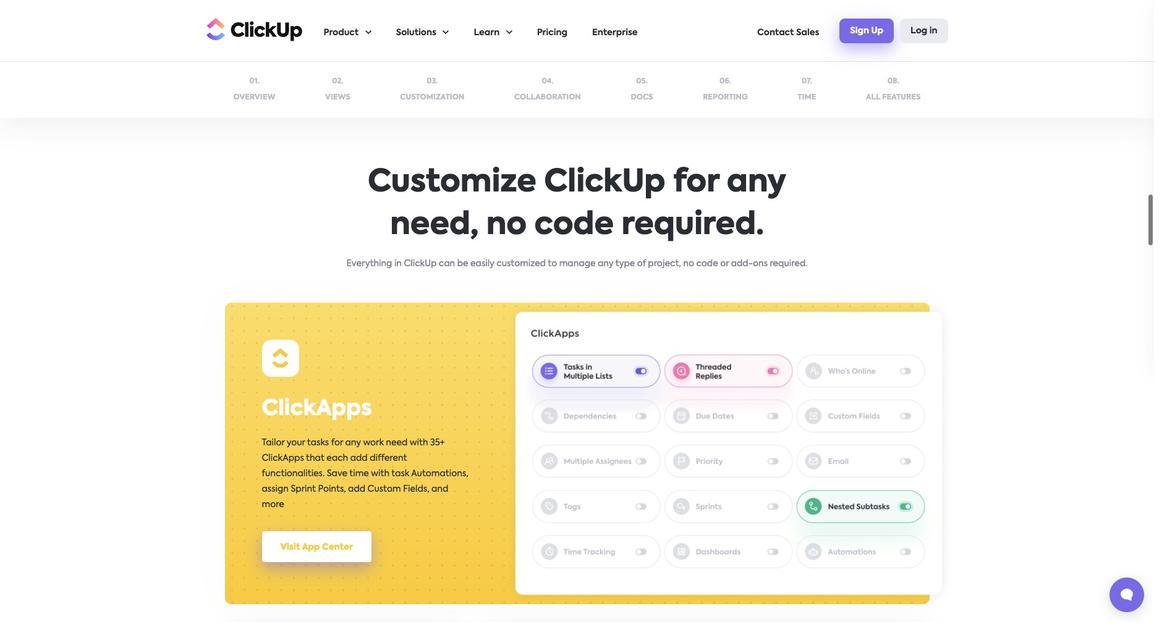Task type: locate. For each thing, give the bounding box(es) containing it.
0 vertical spatial any
[[727, 167, 786, 198]]

everything
[[346, 259, 392, 268]]

1 horizontal spatial code
[[696, 259, 718, 268]]

04.
[[542, 78, 553, 85]]

everything in clickup can be easily customized to manage any type         of project, no code or add-ons required.
[[346, 259, 808, 268]]

0 horizontal spatial for
[[331, 439, 343, 447]]

code up 'everything in clickup can be easily customized to manage any type         of project, no code or add-ons required.'
[[534, 210, 614, 241]]

any inside tailor your tasks for any work need with 35+ clickapps that each add different functionalities. save time with task automations, assign sprint points, add custom fields, and more
[[345, 439, 361, 447]]

enterprise
[[592, 28, 638, 37]]

contact sales link
[[757, 1, 819, 61]]

02.
[[332, 78, 343, 85]]

clickapps
[[262, 399, 372, 420], [262, 454, 304, 463]]

required. right ons
[[770, 259, 808, 268]]

or
[[720, 259, 729, 268]]

1 horizontal spatial no
[[683, 259, 694, 268]]

1 vertical spatial clickapps
[[262, 454, 304, 463]]

0 vertical spatial in
[[929, 26, 937, 35]]

in for log
[[929, 26, 937, 35]]

for
[[673, 167, 719, 198], [331, 439, 343, 447]]

1 vertical spatial required.
[[770, 259, 808, 268]]

sign up
[[850, 26, 883, 35]]

solutions button
[[396, 1, 449, 61]]

clickapps down tailor
[[262, 454, 304, 463]]

in for everything
[[394, 259, 402, 268]]

1 vertical spatial with
[[371, 470, 389, 478]]

work
[[363, 439, 384, 447]]

product button
[[324, 1, 371, 61]]

0 horizontal spatial in
[[394, 259, 402, 268]]

any
[[727, 167, 786, 198], [598, 259, 613, 268], [345, 439, 361, 447]]

35+
[[430, 439, 445, 447]]

clickup left can
[[404, 259, 437, 268]]

ons
[[753, 259, 768, 268]]

sales
[[796, 28, 819, 37]]

clickapps up tasks
[[262, 399, 372, 420]]

tasks
[[307, 439, 329, 447]]

overview
[[233, 94, 275, 101]]

0 vertical spatial clickup
[[544, 167, 665, 198]]

0 horizontal spatial any
[[345, 439, 361, 447]]

clickup up need, no code required.
[[544, 167, 665, 198]]

customize
[[368, 167, 536, 198]]

different
[[370, 454, 407, 463]]

2 vertical spatial any
[[345, 439, 361, 447]]

functionalities.
[[262, 470, 325, 478]]

code
[[534, 210, 614, 241], [696, 259, 718, 268]]

07.
[[802, 78, 812, 85]]

1 horizontal spatial required.
[[770, 259, 808, 268]]

tailor
[[262, 439, 285, 447]]

no up customized
[[486, 210, 527, 241]]

with
[[410, 439, 428, 447], [371, 470, 389, 478]]

0 vertical spatial required.
[[621, 210, 764, 241]]

0 horizontal spatial required.
[[621, 210, 764, 241]]

1 vertical spatial in
[[394, 259, 402, 268]]

enterprise link
[[592, 1, 638, 61]]

custom
[[367, 485, 401, 494]]

with left 35+
[[410, 439, 428, 447]]

in right log
[[929, 26, 937, 35]]

1 horizontal spatial with
[[410, 439, 428, 447]]

1 horizontal spatial any
[[598, 259, 613, 268]]

add up time
[[350, 454, 368, 463]]

collaboration
[[514, 94, 581, 101]]

customize         clickup for any
[[368, 167, 786, 198]]

required.
[[621, 210, 764, 241], [770, 259, 808, 268]]

contact
[[757, 28, 794, 37]]

your
[[287, 439, 305, 447]]

add-
[[731, 259, 753, 268]]

docs
[[631, 94, 653, 101]]

1 vertical spatial no
[[683, 259, 694, 268]]

reporting
[[703, 94, 748, 101]]

0 horizontal spatial no
[[486, 210, 527, 241]]

05.
[[636, 78, 648, 85]]

center
[[322, 543, 353, 552]]

solutions
[[396, 28, 436, 37]]

1 horizontal spatial in
[[929, 26, 937, 35]]

save
[[327, 470, 347, 478]]

customization
[[400, 94, 464, 101]]

1 vertical spatial for
[[331, 439, 343, 447]]

0 vertical spatial code
[[534, 210, 614, 241]]

2 clickapps from the top
[[262, 454, 304, 463]]

with up custom
[[371, 470, 389, 478]]

need, no code required.
[[390, 210, 764, 241]]

automations,
[[411, 470, 468, 478]]

learn
[[474, 28, 500, 37]]

03.
[[427, 78, 438, 85]]

all
[[866, 94, 880, 101]]

no right project,
[[683, 259, 694, 268]]

0 horizontal spatial clickup
[[404, 259, 437, 268]]

to
[[548, 259, 557, 268]]

list
[[324, 1, 757, 61]]

0 vertical spatial no
[[486, 210, 527, 241]]

of
[[637, 259, 646, 268]]

06.
[[719, 78, 731, 85]]

add
[[350, 454, 368, 463], [348, 485, 365, 494]]

need,
[[390, 210, 479, 241]]

in right everything
[[394, 259, 402, 268]]

sign
[[850, 26, 869, 35]]

code left or
[[696, 259, 718, 268]]

clickapps image
[[506, 303, 951, 605]]

required. up project,
[[621, 210, 764, 241]]

sign up button
[[840, 19, 894, 43]]

customized
[[497, 259, 546, 268]]

0 vertical spatial clickapps
[[262, 399, 372, 420]]

add down time
[[348, 485, 365, 494]]

time
[[798, 94, 816, 101]]

0 vertical spatial for
[[673, 167, 719, 198]]

for inside tailor your tasks for any work need with 35+ clickapps that each add different functionalities. save time with task automations, assign sprint points, add custom fields, and more
[[331, 439, 343, 447]]

all features
[[866, 94, 921, 101]]

no
[[486, 210, 527, 241], [683, 259, 694, 268]]

in
[[929, 26, 937, 35], [394, 259, 402, 268]]

clickup
[[544, 167, 665, 198], [404, 259, 437, 268]]



Task type: describe. For each thing, give the bounding box(es) containing it.
doc image
[[274, 0, 868, 146]]

clickapps inside tailor your tasks for any work need with 35+ clickapps that each add different functionalities. save time with task automations, assign sprint points, add custom fields, and more
[[262, 454, 304, 463]]

up
[[871, 26, 883, 35]]

time
[[349, 470, 369, 478]]

be
[[457, 259, 468, 268]]

1 clickapps from the top
[[262, 399, 372, 420]]

1 vertical spatial add
[[348, 485, 365, 494]]

08.
[[887, 78, 899, 85]]

product
[[324, 28, 359, 37]]

0 horizontal spatial code
[[534, 210, 614, 241]]

each
[[327, 454, 348, 463]]

views
[[325, 94, 350, 101]]

easily
[[470, 259, 494, 268]]

table view image
[[274, 0, 868, 138]]

1 vertical spatial code
[[696, 259, 718, 268]]

sprint
[[291, 485, 316, 494]]

app
[[302, 543, 320, 552]]

need
[[386, 439, 408, 447]]

type
[[615, 259, 635, 268]]

pricing
[[537, 28, 567, 37]]

log
[[911, 26, 927, 35]]

visit app center
[[280, 543, 353, 552]]

list containing product
[[324, 1, 757, 61]]

01.
[[249, 78, 259, 85]]

log in link
[[900, 19, 948, 43]]

tailor your tasks for any work need with 35+ clickapps that each add different functionalities. save time with task automations, assign sprint points, add custom fields, and more
[[262, 439, 468, 509]]

1 vertical spatial any
[[598, 259, 613, 268]]

points,
[[318, 485, 346, 494]]

task
[[391, 470, 409, 478]]

1 horizontal spatial for
[[673, 167, 719, 198]]

learn button
[[474, 1, 512, 61]]

log in
[[911, 26, 937, 35]]

features
[[882, 94, 921, 101]]

visit
[[280, 543, 300, 552]]

assign
[[262, 485, 289, 494]]

fields,
[[403, 485, 429, 494]]

contact sales
[[757, 28, 819, 37]]

0 vertical spatial add
[[350, 454, 368, 463]]

main navigation element
[[324, 1, 948, 61]]

can
[[439, 259, 455, 268]]

visit app center link
[[262, 531, 371, 562]]

project,
[[648, 259, 681, 268]]

2 horizontal spatial any
[[727, 167, 786, 198]]

that
[[306, 454, 324, 463]]

1 vertical spatial clickup
[[404, 259, 437, 268]]

0 horizontal spatial with
[[371, 470, 389, 478]]

0 vertical spatial with
[[410, 439, 428, 447]]

more
[[262, 501, 284, 509]]

1 horizontal spatial clickup
[[544, 167, 665, 198]]

pricing link
[[537, 1, 567, 61]]

manage
[[559, 259, 596, 268]]

and
[[431, 485, 448, 494]]



Task type: vqa. For each thing, say whether or not it's contained in the screenshot.
bottom 'with'
yes



